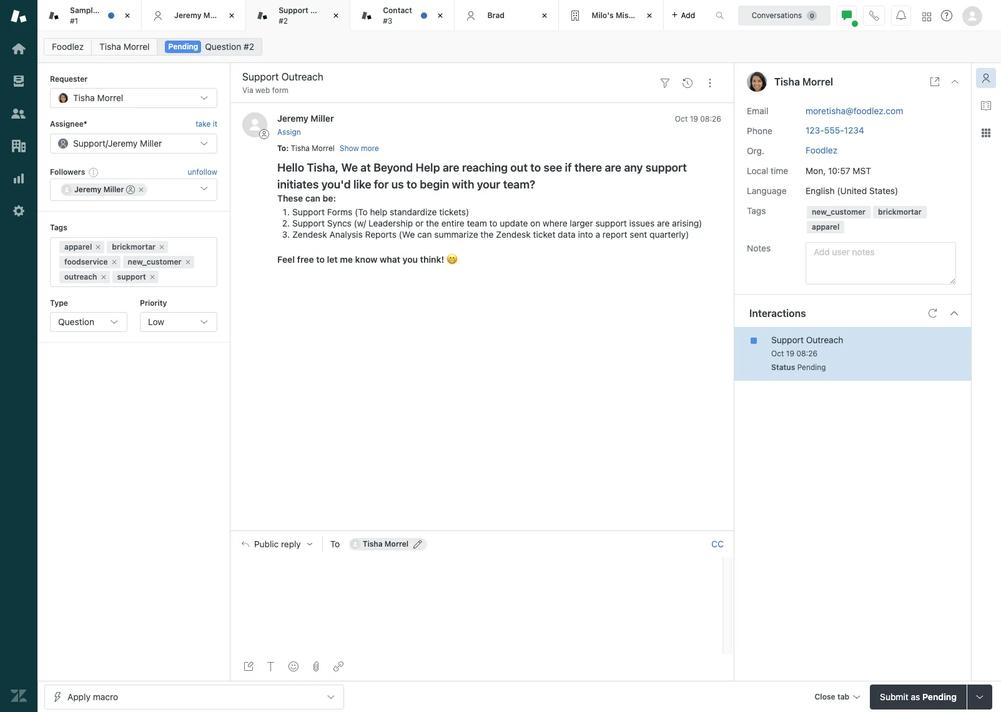 Task type: vqa. For each thing, say whether or not it's contained in the screenshot.
Ticket's Open
no



Task type: describe. For each thing, give the bounding box(es) containing it.
on
[[530, 218, 540, 229]]

#1
[[70, 16, 78, 25]]

support outreach oct 19 08:26 status pending
[[771, 334, 843, 372]]

to right us
[[407, 178, 417, 191]]

contact #3
[[383, 6, 412, 25]]

cc
[[711, 539, 724, 550]]

miller inside option
[[103, 185, 124, 194]]

reply
[[281, 540, 301, 550]]

analysis
[[329, 229, 363, 240]]

views image
[[11, 73, 27, 89]]

what
[[380, 254, 400, 265]]

jeremy miller option
[[61, 184, 148, 196]]

to left let on the left top of the page
[[316, 254, 325, 265]]

ticket actions image
[[705, 78, 715, 88]]

syncs
[[327, 218, 351, 229]]

outreach for support outreach #2
[[310, 6, 344, 15]]

button displays agent's chat status as online. image
[[842, 10, 852, 20]]

free
[[297, 254, 314, 265]]

form
[[272, 86, 289, 95]]

support for support / jeremy miller
[[73, 138, 106, 148]]

submit as pending
[[880, 692, 957, 702]]

into
[[578, 229, 593, 240]]

close image for jeremy miller tab
[[226, 9, 238, 22]]

org.
[[747, 145, 764, 156]]

tab containing contact
[[351, 0, 455, 31]]

outreach for support outreach oct 19 08:26 status pending
[[806, 334, 843, 345]]

admin image
[[11, 203, 27, 219]]

issues
[[629, 218, 655, 229]]

phone
[[747, 125, 772, 136]]

remove image for support
[[149, 273, 156, 281]]

assignee* element
[[50, 134, 217, 153]]

status
[[771, 363, 795, 372]]

tisha,
[[307, 161, 339, 174]]

assignee*
[[50, 120, 87, 129]]

1 horizontal spatial support
[[595, 218, 627, 229]]

contact
[[383, 6, 412, 15]]

notifications image
[[896, 10, 906, 20]]

we
[[341, 161, 358, 174]]

morrel up moretisha@foodlez.com
[[802, 76, 833, 87]]

if
[[565, 161, 572, 174]]

Add user notes text field
[[806, 242, 956, 284]]

hello tisha, we at beyond help are reaching out to see if there are any support initiates you'd like for us to begin with your team? these can be: support forms (to help standardize tickets) support syncs (w/ leadership or the entire team to update on where larger support issues are arising) zendesk analysis reports (we can summarize the zendesk ticket data into a report sent quarterly)
[[277, 161, 702, 240]]

leadership
[[368, 218, 413, 229]]

followers element
[[50, 179, 217, 201]]

mon, 10:57 mst
[[806, 165, 871, 176]]

displays possible ticket submission types image
[[975, 692, 985, 702]]

pending inside secondary element
[[168, 42, 198, 51]]

pending inside support outreach oct 19 08:26 status pending
[[797, 363, 826, 372]]

hello
[[277, 161, 304, 174]]

beyond
[[373, 161, 413, 174]]

knowledge image
[[981, 101, 991, 111]]

reports
[[365, 229, 396, 240]]

standardize
[[390, 207, 437, 217]]

morrel inside requester "element"
[[97, 93, 123, 103]]

tisha right moretisha@foodlez.com image
[[363, 540, 383, 549]]

remove image for new_customer
[[184, 258, 191, 266]]

moretisha@foodlez.com
[[806, 105, 903, 116]]

123-555-1234
[[806, 125, 864, 135]]

jeremy miller link
[[277, 113, 334, 124]]

to for to : tisha morrel show more
[[277, 143, 286, 153]]

brad
[[487, 10, 505, 20]]

requester
[[50, 74, 88, 84]]

2 zendesk from the left
[[496, 229, 531, 240]]

tickets)
[[439, 207, 469, 217]]

sent
[[630, 229, 647, 240]]

unfollow button
[[188, 167, 217, 178]]

question button
[[50, 312, 127, 332]]

0 vertical spatial 19
[[690, 115, 698, 124]]

morrel inside the tisha morrel link
[[123, 41, 150, 52]]

help
[[370, 207, 387, 217]]

😁️
[[446, 254, 458, 265]]

close
[[815, 692, 835, 702]]

1 horizontal spatial are
[[605, 161, 621, 174]]

via
[[242, 86, 253, 95]]

question #2
[[205, 41, 254, 52]]

add
[[681, 10, 695, 20]]

time
[[771, 165, 788, 176]]

where
[[543, 218, 567, 229]]

millerjeremy500@gmail.com image
[[62, 185, 72, 195]]

apparel inside brickmortar apparel
[[812, 222, 839, 231]]

tab containing support outreach
[[246, 0, 351, 31]]

these
[[277, 193, 303, 204]]

or
[[415, 218, 424, 229]]

remove image for foodservice
[[110, 258, 118, 266]]

moretisha@foodlez.com image
[[350, 540, 360, 550]]

see
[[544, 161, 562, 174]]

19 inside support outreach oct 19 08:26 status pending
[[786, 349, 794, 358]]

0 vertical spatial can
[[305, 193, 320, 204]]

555-
[[824, 125, 844, 135]]

jeremy inside option
[[74, 185, 101, 194]]

edit user image
[[414, 540, 422, 549]]

support outreach #2
[[279, 6, 344, 25]]

any
[[624, 161, 643, 174]]

to for to
[[330, 539, 340, 550]]

tisha right user image
[[774, 76, 800, 87]]

priority
[[140, 298, 167, 308]]

2 horizontal spatial pending
[[922, 692, 957, 702]]

organizations image
[[11, 138, 27, 154]]

update
[[500, 218, 528, 229]]

notes
[[747, 243, 771, 253]]

type
[[50, 298, 68, 308]]

remove image for brickmortar
[[158, 243, 166, 251]]

events image
[[683, 78, 693, 88]]

#3
[[383, 16, 392, 25]]

tisha inside secondary element
[[99, 41, 121, 52]]

jeremy miller tab
[[142, 0, 246, 31]]

jeremy miller for jeremy miller option
[[74, 185, 124, 194]]

tisha morrel right moretisha@foodlez.com image
[[363, 540, 409, 549]]

foodlez for the rightmost foodlez link
[[806, 145, 838, 155]]

customers image
[[11, 106, 27, 122]]

data
[[558, 229, 576, 240]]

zendesk products image
[[922, 12, 931, 21]]

to right team
[[489, 218, 497, 229]]

zendesk support image
[[11, 8, 27, 24]]

brickmortar for brickmortar
[[112, 242, 156, 251]]

jeremy miller for jeremy miller tab
[[174, 10, 224, 20]]

for
[[374, 178, 389, 191]]

it
[[213, 120, 217, 129]]

miller inside tab
[[203, 10, 224, 20]]

morrel left edit user image
[[385, 540, 409, 549]]

0 vertical spatial new_customer
[[812, 207, 866, 216]]

know
[[355, 254, 377, 265]]

followers
[[50, 167, 85, 177]]

web
[[255, 86, 270, 95]]

a
[[595, 229, 600, 240]]

#1 tab
[[37, 0, 142, 31]]

take it button
[[196, 118, 217, 131]]

1 horizontal spatial the
[[480, 229, 494, 240]]

brickmortar for brickmortar apparel
[[878, 207, 922, 216]]

123-555-1234 link
[[806, 125, 864, 135]]

apps image
[[981, 128, 991, 138]]

08:26 inside support outreach oct 19 08:26 status pending
[[796, 349, 818, 358]]

local time
[[747, 165, 788, 176]]

close image right the view more details icon
[[950, 77, 960, 87]]

0 horizontal spatial apparel
[[64, 242, 92, 251]]

as
[[911, 692, 920, 702]]

jeremy miller assign
[[277, 113, 334, 137]]

feel free to let me know what you think! 😁️
[[277, 254, 458, 265]]

hide composer image
[[477, 526, 487, 536]]

format text image
[[266, 662, 276, 672]]

foodservice
[[64, 257, 108, 266]]

entire
[[441, 218, 464, 229]]

/
[[106, 138, 108, 148]]



Task type: locate. For each thing, give the bounding box(es) containing it.
you'd
[[321, 178, 351, 191]]

pending right as on the right bottom of page
[[922, 692, 957, 702]]

0 vertical spatial to
[[277, 143, 286, 153]]

foodlez link down 123-
[[806, 145, 838, 155]]

tisha inside to : tisha morrel show more
[[291, 143, 310, 153]]

team?
[[503, 178, 535, 191]]

remove image for apparel
[[94, 243, 102, 251]]

close image up secondary element
[[539, 9, 551, 22]]

pending right status
[[797, 363, 826, 372]]

close image up the tisha morrel link
[[121, 9, 134, 22]]

tisha morrel inside requester "element"
[[73, 93, 123, 103]]

08:26 down interactions
[[796, 349, 818, 358]]

1 vertical spatial brickmortar
[[112, 242, 156, 251]]

08:26
[[700, 115, 721, 124], [796, 349, 818, 358]]

support up the priority on the left top of page
[[117, 272, 146, 281]]

oct 19 08:26 text field up status
[[771, 349, 818, 358]]

outreach inside support outreach #2
[[310, 6, 344, 15]]

0 horizontal spatial close image
[[121, 9, 134, 22]]

the
[[426, 218, 439, 229], [480, 229, 494, 240]]

1 horizontal spatial brickmortar
[[878, 207, 922, 216]]

0 horizontal spatial outreach
[[310, 6, 344, 15]]

remove image up foodservice
[[94, 243, 102, 251]]

1 vertical spatial outreach
[[806, 334, 843, 345]]

miller left user is an agent image
[[103, 185, 124, 194]]

1 horizontal spatial close image
[[226, 9, 238, 22]]

user image
[[747, 72, 767, 92]]

reaching
[[462, 161, 508, 174]]

123-
[[806, 125, 824, 135]]

remove image right user is an agent image
[[138, 186, 145, 194]]

close tab
[[815, 692, 849, 702]]

close image inside brad tab
[[539, 9, 551, 22]]

miller up question #2
[[203, 10, 224, 20]]

1 horizontal spatial jeremy miller
[[174, 10, 224, 20]]

2 close image from the left
[[226, 9, 238, 22]]

are
[[443, 161, 459, 174], [605, 161, 621, 174], [657, 218, 670, 229]]

1 tab from the left
[[246, 0, 351, 31]]

to
[[530, 161, 541, 174], [407, 178, 417, 191], [489, 218, 497, 229], [316, 254, 325, 265]]

brickmortar inside brickmortar apparel
[[878, 207, 922, 216]]

foodlez link
[[44, 38, 92, 56], [806, 145, 838, 155]]

remove image right foodservice
[[110, 258, 118, 266]]

0 vertical spatial tags
[[747, 205, 766, 216]]

1 vertical spatial the
[[480, 229, 494, 240]]

tisha down requester
[[73, 93, 95, 103]]

1 vertical spatial question
[[58, 317, 94, 327]]

secondary element
[[37, 34, 1001, 59]]

remove image
[[94, 243, 102, 251], [158, 243, 166, 251], [184, 258, 191, 266], [100, 273, 107, 281]]

1 horizontal spatial to
[[330, 539, 340, 550]]

1 vertical spatial foodlez
[[806, 145, 838, 155]]

brickmortar apparel
[[812, 207, 922, 231]]

2 vertical spatial pending
[[922, 692, 957, 702]]

ticket
[[533, 229, 555, 240]]

oct 19 08:26 text field down events icon
[[675, 115, 721, 124]]

3 tab from the left
[[559, 0, 664, 31]]

question inside secondary element
[[205, 41, 241, 52]]

close image left #3
[[330, 9, 342, 22]]

close image
[[434, 9, 447, 22], [539, 9, 551, 22], [643, 9, 655, 22], [950, 77, 960, 87]]

0 horizontal spatial foodlez link
[[44, 38, 92, 56]]

foodlez link down #1
[[44, 38, 92, 56]]

the down team
[[480, 229, 494, 240]]

via web form
[[242, 86, 289, 95]]

to right out
[[530, 161, 541, 174]]

0 horizontal spatial brickmortar
[[112, 242, 156, 251]]

0 vertical spatial brickmortar
[[878, 207, 922, 216]]

0 vertical spatial pending
[[168, 42, 198, 51]]

user is an agent image
[[126, 186, 135, 194]]

jeremy inside assignee* element
[[108, 138, 138, 148]]

new_customer down english (united states)
[[812, 207, 866, 216]]

view more details image
[[930, 77, 940, 87]]

support for support outreach oct 19 08:26 status pending
[[771, 334, 804, 345]]

apparel down english
[[812, 222, 839, 231]]

2 horizontal spatial are
[[657, 218, 670, 229]]

oct
[[675, 115, 688, 124], [771, 349, 784, 358]]

1 zendesk from the left
[[292, 229, 327, 240]]

unfollow
[[188, 167, 217, 177]]

1 vertical spatial oct 19 08:26 text field
[[771, 349, 818, 358]]

to inside to : tisha morrel show more
[[277, 143, 286, 153]]

conversations
[[752, 10, 802, 20]]

jeremy miller inside tab
[[174, 10, 224, 20]]

be:
[[323, 193, 336, 204]]

1 horizontal spatial can
[[417, 229, 432, 240]]

1 vertical spatial oct
[[771, 349, 784, 358]]

0 vertical spatial outreach
[[310, 6, 344, 15]]

0 horizontal spatial can
[[305, 193, 320, 204]]

zendesk image
[[11, 688, 27, 704]]

0 horizontal spatial question
[[58, 317, 94, 327]]

tags
[[747, 205, 766, 216], [50, 223, 67, 232]]

0 vertical spatial question
[[205, 41, 241, 52]]

main element
[[0, 0, 37, 713]]

avatar image
[[242, 113, 267, 138]]

foodlez
[[52, 41, 84, 52], [806, 145, 838, 155]]

0 vertical spatial 08:26
[[700, 115, 721, 124]]

apparel
[[812, 222, 839, 231], [64, 242, 92, 251]]

show more button
[[340, 143, 379, 154]]

tisha down #1 tab
[[99, 41, 121, 52]]

question
[[205, 41, 241, 52], [58, 317, 94, 327]]

cc button
[[711, 539, 724, 550]]

0 horizontal spatial tags
[[50, 223, 67, 232]]

support up report
[[595, 218, 627, 229]]

morrel up tisha,
[[312, 143, 335, 153]]

morrel up requester "element"
[[123, 41, 150, 52]]

forms
[[327, 207, 352, 217]]

close image left add popup button
[[643, 9, 655, 22]]

1 horizontal spatial oct 19 08:26 text field
[[771, 349, 818, 358]]

1 vertical spatial 19
[[786, 349, 794, 358]]

support inside support outreach oct 19 08:26 status pending
[[771, 334, 804, 345]]

19 up status
[[786, 349, 794, 358]]

jeremy miller down 'info on adding followers' icon
[[74, 185, 124, 194]]

tisha morrel inside secondary element
[[99, 41, 150, 52]]

0 horizontal spatial foodlez
[[52, 41, 84, 52]]

2 horizontal spatial support
[[646, 161, 687, 174]]

new_customer
[[812, 207, 866, 216], [128, 257, 181, 266]]

0 vertical spatial the
[[426, 218, 439, 229]]

public reply
[[254, 540, 301, 550]]

team
[[467, 218, 487, 229]]

question down type
[[58, 317, 94, 327]]

add attachment image
[[311, 662, 321, 672]]

miller inside assignee* element
[[140, 138, 162, 148]]

2 vertical spatial remove image
[[149, 273, 156, 281]]

1 vertical spatial jeremy miller
[[74, 185, 124, 194]]

(to
[[355, 207, 368, 217]]

draft mode image
[[244, 662, 254, 672]]

close image inside #1 tab
[[121, 9, 134, 22]]

tags down millerjeremy500@gmail.com icon
[[50, 223, 67, 232]]

jeremy miller inside option
[[74, 185, 124, 194]]

report
[[603, 229, 627, 240]]

1 vertical spatial new_customer
[[128, 257, 181, 266]]

outreach
[[310, 6, 344, 15], [806, 334, 843, 345]]

oct up status
[[771, 349, 784, 358]]

0 vertical spatial #2
[[279, 16, 288, 25]]

1 horizontal spatial remove image
[[138, 186, 145, 194]]

1 vertical spatial tags
[[50, 223, 67, 232]]

mst
[[853, 165, 871, 176]]

apparel up foodservice
[[64, 242, 92, 251]]

tisha right :
[[291, 143, 310, 153]]

morrel inside to : tisha morrel show more
[[312, 143, 335, 153]]

miller up to : tisha morrel show more
[[311, 113, 334, 124]]

tags down language
[[747, 205, 766, 216]]

1 horizontal spatial foodlez
[[806, 145, 838, 155]]

0 vertical spatial jeremy miller
[[174, 10, 224, 20]]

0 horizontal spatial 19
[[690, 115, 698, 124]]

1 horizontal spatial 08:26
[[796, 349, 818, 358]]

morrel
[[123, 41, 150, 52], [802, 76, 833, 87], [97, 93, 123, 103], [312, 143, 335, 153], [385, 540, 409, 549]]

remove image up the priority on the left top of page
[[158, 243, 166, 251]]

assign
[[277, 127, 301, 137]]

think!
[[420, 254, 444, 265]]

1 vertical spatial pending
[[797, 363, 826, 372]]

3 close image from the left
[[330, 9, 342, 22]]

0 horizontal spatial the
[[426, 218, 439, 229]]

remove image
[[138, 186, 145, 194], [110, 258, 118, 266], [149, 273, 156, 281]]

quarterly)
[[650, 229, 689, 240]]

0 horizontal spatial #2
[[244, 41, 254, 52]]

filter image
[[660, 78, 670, 88]]

19
[[690, 115, 698, 124], [786, 349, 794, 358]]

out
[[510, 161, 528, 174]]

question for question #2
[[205, 41, 241, 52]]

10:57
[[828, 165, 850, 176]]

1 horizontal spatial pending
[[797, 363, 826, 372]]

brickmortar down followers element
[[112, 242, 156, 251]]

1 vertical spatial apparel
[[64, 242, 92, 251]]

close image for tab containing support outreach
[[330, 9, 342, 22]]

remove image up the priority on the left top of page
[[149, 273, 156, 281]]

support
[[279, 6, 308, 15], [73, 138, 106, 148], [292, 207, 325, 217], [292, 218, 325, 229], [771, 334, 804, 345]]

oct inside support outreach oct 19 08:26 status pending
[[771, 349, 784, 358]]

info on adding followers image
[[89, 167, 99, 177]]

(w/
[[354, 218, 366, 229]]

let
[[327, 254, 338, 265]]

0 horizontal spatial support
[[117, 272, 146, 281]]

question inside question 'popup button'
[[58, 317, 94, 327]]

1 horizontal spatial 19
[[786, 349, 794, 358]]

insert emojis image
[[289, 662, 298, 672]]

1 vertical spatial to
[[330, 539, 340, 550]]

:
[[286, 143, 289, 153]]

pending down jeremy miller tab
[[168, 42, 198, 51]]

0 vertical spatial oct 19 08:26 text field
[[675, 115, 721, 124]]

to down assign button
[[277, 143, 286, 153]]

jeremy inside jeremy miller assign
[[277, 113, 308, 124]]

0 horizontal spatial new_customer
[[128, 257, 181, 266]]

Oct 19 08:26 text field
[[675, 115, 721, 124], [771, 349, 818, 358]]

english
[[806, 185, 835, 196]]

requester element
[[50, 88, 217, 108]]

support for support outreach #2
[[279, 6, 308, 15]]

miller inside jeremy miller assign
[[311, 113, 334, 124]]

get started image
[[11, 41, 27, 57]]

0 horizontal spatial oct
[[675, 115, 688, 124]]

jeremy miller up question #2
[[174, 10, 224, 20]]

1 vertical spatial 08:26
[[796, 349, 818, 358]]

language
[[747, 185, 787, 196]]

tisha morrel right user image
[[774, 76, 833, 87]]

interactions
[[749, 308, 806, 319]]

mon,
[[806, 165, 826, 176]]

tisha morrel down #1 tab
[[99, 41, 150, 52]]

0 horizontal spatial oct 19 08:26 text field
[[675, 115, 721, 124]]

zendesk up free
[[292, 229, 327, 240]]

remove image right outreach
[[100, 273, 107, 281]]

2 vertical spatial support
[[117, 272, 146, 281]]

foodlez for foodlez link within the secondary element
[[52, 41, 84, 52]]

apply macro
[[67, 692, 118, 702]]

are up with
[[443, 161, 459, 174]]

1 vertical spatial can
[[417, 229, 432, 240]]

1 horizontal spatial foodlez link
[[806, 145, 838, 155]]

take it
[[196, 120, 217, 129]]

new_customer up the priority on the left top of page
[[128, 257, 181, 266]]

0 horizontal spatial are
[[443, 161, 459, 174]]

miller right /
[[140, 138, 162, 148]]

0 horizontal spatial pending
[[168, 42, 198, 51]]

get help image
[[941, 10, 952, 21]]

1 horizontal spatial tags
[[747, 205, 766, 216]]

remove image up low popup button
[[184, 258, 191, 266]]

1 horizontal spatial apparel
[[812, 222, 839, 231]]

local
[[747, 165, 768, 176]]

can left be:
[[305, 193, 320, 204]]

brickmortar down states)
[[878, 207, 922, 216]]

close image up question #2
[[226, 9, 238, 22]]

pending
[[168, 42, 198, 51], [797, 363, 826, 372], [922, 692, 957, 702]]

1 horizontal spatial new_customer
[[812, 207, 866, 216]]

arising)
[[672, 218, 702, 229]]

take
[[196, 120, 211, 129]]

tabs tab list
[[37, 0, 703, 31]]

1 horizontal spatial question
[[205, 41, 241, 52]]

to
[[277, 143, 286, 153], [330, 539, 340, 550]]

tisha
[[99, 41, 121, 52], [774, 76, 800, 87], [73, 93, 95, 103], [291, 143, 310, 153], [363, 540, 383, 549]]

0 horizontal spatial to
[[277, 143, 286, 153]]

08:26 down ticket actions image
[[700, 115, 721, 124]]

the right the or
[[426, 218, 439, 229]]

outreach inside support outreach oct 19 08:26 status pending
[[806, 334, 843, 345]]

support inside support outreach #2
[[279, 6, 308, 15]]

foodlez link inside secondary element
[[44, 38, 92, 56]]

0 vertical spatial foodlez link
[[44, 38, 92, 56]]

support inside assignee* element
[[73, 138, 106, 148]]

show
[[340, 144, 359, 153]]

question down jeremy miller tab
[[205, 41, 241, 52]]

0 vertical spatial oct
[[675, 115, 688, 124]]

tisha morrel down requester
[[73, 93, 123, 103]]

Subject field
[[240, 69, 651, 84]]

2 horizontal spatial remove image
[[149, 273, 156, 281]]

2 horizontal spatial close image
[[330, 9, 342, 22]]

close image right contact #3
[[434, 9, 447, 22]]

states)
[[869, 185, 898, 196]]

support right any
[[646, 161, 687, 174]]

2 tab from the left
[[351, 0, 455, 31]]

#2 inside secondary element
[[244, 41, 254, 52]]

morrel up /
[[97, 93, 123, 103]]

19 down events icon
[[690, 115, 698, 124]]

close image inside tab
[[330, 9, 342, 22]]

low
[[148, 317, 164, 327]]

larger
[[570, 218, 593, 229]]

add button
[[664, 0, 703, 31]]

0 horizontal spatial jeremy miller
[[74, 185, 124, 194]]

customer context image
[[981, 73, 991, 83]]

us
[[391, 178, 404, 191]]

to left moretisha@foodlez.com image
[[330, 539, 340, 550]]

add link (cmd k) image
[[333, 662, 343, 672]]

1 vertical spatial foodlez link
[[806, 145, 838, 155]]

brad tab
[[455, 0, 559, 31]]

there
[[574, 161, 602, 174]]

reporting image
[[11, 170, 27, 187]]

1 close image from the left
[[121, 9, 134, 22]]

1 vertical spatial support
[[595, 218, 627, 229]]

public
[[254, 540, 279, 550]]

1 vertical spatial #2
[[244, 41, 254, 52]]

close image inside jeremy miller tab
[[226, 9, 238, 22]]

low button
[[140, 312, 217, 332]]

foodlez down #1
[[52, 41, 84, 52]]

1234
[[844, 125, 864, 135]]

me
[[340, 254, 353, 265]]

jeremy inside tab
[[174, 10, 201, 20]]

your
[[477, 178, 500, 191]]

tab
[[837, 692, 849, 702]]

oct down events icon
[[675, 115, 688, 124]]

#2 inside support outreach #2
[[279, 16, 288, 25]]

zendesk down update
[[496, 229, 531, 240]]

0 vertical spatial support
[[646, 161, 687, 174]]

0 vertical spatial foodlez
[[52, 41, 84, 52]]

email
[[747, 105, 768, 116]]

summarize
[[434, 229, 478, 240]]

1 horizontal spatial zendesk
[[496, 229, 531, 240]]

can down the or
[[417, 229, 432, 240]]

at
[[361, 161, 371, 174]]

0 horizontal spatial zendesk
[[292, 229, 327, 240]]

1 horizontal spatial oct
[[771, 349, 784, 358]]

tab
[[246, 0, 351, 31], [351, 0, 455, 31], [559, 0, 664, 31]]

close image
[[121, 9, 134, 22], [226, 9, 238, 22], [330, 9, 342, 22]]

tisha inside requester "element"
[[73, 93, 95, 103]]

0 vertical spatial remove image
[[138, 186, 145, 194]]

to : tisha morrel show more
[[277, 143, 379, 153]]

remove image for outreach
[[100, 273, 107, 281]]

0 vertical spatial apparel
[[812, 222, 839, 231]]

submit
[[880, 692, 908, 702]]

are up quarterly) at the right of the page
[[657, 218, 670, 229]]

foodlez down 123-
[[806, 145, 838, 155]]

are left any
[[605, 161, 621, 174]]

question for question
[[58, 317, 94, 327]]

1 vertical spatial remove image
[[110, 258, 118, 266]]

foodlez inside secondary element
[[52, 41, 84, 52]]

1 horizontal spatial outreach
[[806, 334, 843, 345]]

1 horizontal spatial #2
[[279, 16, 288, 25]]

0 horizontal spatial remove image
[[110, 258, 118, 266]]

0 horizontal spatial 08:26
[[700, 115, 721, 124]]



